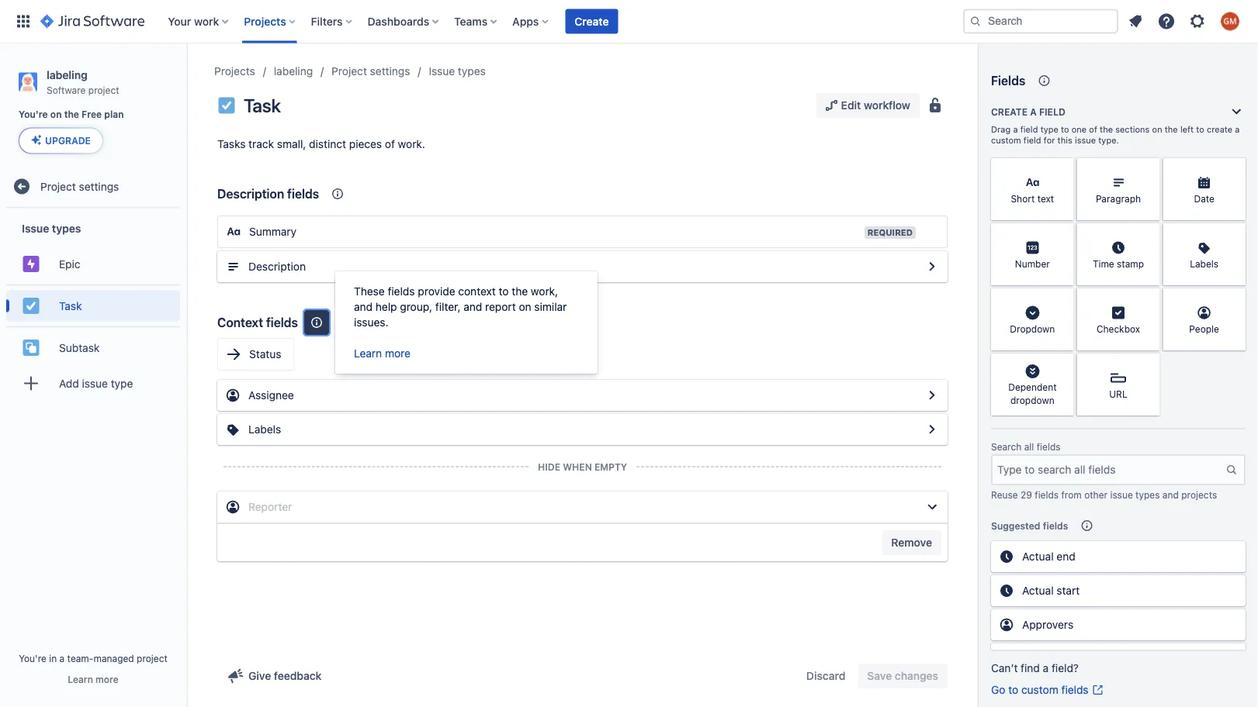 Task type: describe. For each thing, give the bounding box(es) containing it.
1 horizontal spatial and
[[464, 301, 482, 314]]

context
[[458, 285, 496, 298]]

add
[[59, 377, 79, 390]]

the inside "these fields provide context to the work, and help group, filter, and report on similar issues."
[[512, 285, 528, 298]]

fields right 29
[[1035, 490, 1059, 501]]

of inside drag a field type to one of the sections on the left to create a custom field for this issue type.
[[1089, 125, 1098, 135]]

1 horizontal spatial more information about the context fields image
[[328, 185, 347, 203]]

task inside group
[[59, 300, 82, 312]]

plan
[[104, 109, 124, 120]]

atlas
[[1022, 653, 1047, 666]]

assignee
[[248, 389, 294, 402]]

team-
[[67, 654, 94, 664]]

drag a field type to one of the sections on the left to create a custom field for this issue type.
[[991, 125, 1240, 146]]

dependent dropdown
[[1008, 382, 1057, 406]]

primary element
[[9, 0, 963, 43]]

one
[[1072, 125, 1087, 135]]

remove
[[891, 537, 932, 550]]

short
[[1011, 193, 1035, 204]]

no restrictions image
[[926, 96, 945, 115]]

project inside "button"
[[1050, 653, 1085, 666]]

epic
[[59, 258, 80, 270]]

upgrade
[[45, 135, 91, 146]]

workflow
[[864, 99, 911, 112]]

29
[[1021, 490, 1032, 501]]

group,
[[400, 301, 432, 314]]

url
[[1109, 389, 1128, 400]]

0 vertical spatial settings
[[370, 65, 410, 78]]

time
[[1093, 258, 1114, 269]]

labels button
[[217, 415, 948, 446]]

provide
[[418, 285, 455, 298]]

in
[[49, 654, 57, 664]]

1 horizontal spatial labels
[[1190, 258, 1219, 269]]

dependent
[[1008, 382, 1057, 393]]

issues.
[[354, 316, 389, 329]]

give feedback button
[[217, 664, 331, 689]]

paragraph
[[1096, 193, 1141, 204]]

go to custom fields link
[[991, 683, 1104, 699]]

more information image for time stamp
[[1140, 225, 1158, 244]]

fields left more information about the suggested fields icon
[[1043, 521, 1068, 532]]

create
[[1207, 125, 1233, 135]]

create a field
[[991, 106, 1066, 117]]

0 vertical spatial learn more
[[354, 347, 411, 360]]

a right 'find'
[[1043, 663, 1049, 675]]

empty
[[595, 462, 627, 473]]

this
[[1058, 135, 1073, 146]]

fields left this link will be opened in a new tab image
[[1062, 684, 1089, 697]]

more information about the fields image
[[1035, 71, 1054, 90]]

description for description fields
[[217, 187, 284, 201]]

report
[[485, 301, 516, 314]]

actual start
[[1022, 585, 1080, 598]]

apps button
[[508, 9, 554, 34]]

actual start button
[[991, 576, 1246, 607]]

this link will be opened in a new tab image
[[1092, 685, 1104, 697]]

0 horizontal spatial issue
[[22, 222, 49, 235]]

and for these
[[354, 301, 373, 314]]

to right left
[[1196, 125, 1205, 135]]

summary
[[249, 225, 297, 238]]

Search field
[[963, 9, 1119, 34]]

type inside "button"
[[111, 377, 133, 390]]

projects for projects link
[[214, 65, 255, 78]]

more information about the suggested fields image
[[1078, 517, 1096, 536]]

to inside "these fields provide context to the work, and help group, filter, and report on similar issues."
[[499, 285, 509, 298]]

1 horizontal spatial project
[[137, 654, 168, 664]]

issue inside the add issue type "button"
[[82, 377, 108, 390]]

give
[[248, 670, 271, 683]]

work.
[[398, 138, 425, 151]]

actual end button
[[991, 542, 1246, 573]]

banner containing your work
[[0, 0, 1258, 43]]

create for create
[[575, 15, 609, 28]]

sections
[[1116, 125, 1150, 135]]

0 vertical spatial types
[[458, 65, 486, 78]]

1 horizontal spatial more
[[385, 347, 411, 360]]

discard
[[806, 670, 846, 683]]

your profile and settings image
[[1221, 12, 1240, 31]]

work
[[194, 15, 219, 28]]

text
[[1038, 193, 1054, 204]]

reporter
[[248, 501, 292, 514]]

type.
[[1099, 135, 1119, 146]]

issue inside drag a field type to one of the sections on the left to create a custom field for this issue type.
[[1075, 135, 1096, 146]]

and for reuse
[[1163, 490, 1179, 501]]

issue type icon image
[[217, 96, 236, 115]]

fields
[[991, 73, 1026, 88]]

hide
[[538, 462, 560, 473]]

go
[[991, 684, 1006, 697]]

projects for projects dropdown button
[[244, 15, 286, 28]]

1 vertical spatial project settings link
[[6, 171, 180, 202]]

a down the more information about the fields icon
[[1030, 106, 1037, 117]]

filters button
[[306, 9, 358, 34]]

managed
[[93, 654, 134, 664]]

more information image for people
[[1226, 290, 1244, 309]]

edit
[[841, 99, 861, 112]]

context
[[217, 316, 263, 330]]

the up type.
[[1100, 125, 1113, 135]]

teams button
[[450, 9, 503, 34]]

people
[[1189, 324, 1219, 334]]

stamp
[[1117, 258, 1144, 269]]

more information image for checkbox
[[1140, 290, 1158, 309]]

appswitcher icon image
[[14, 12, 33, 31]]

number
[[1015, 258, 1050, 269]]

1 vertical spatial types
[[52, 222, 81, 235]]

open field configuration image for assignee
[[923, 421, 942, 439]]

project inside 'labeling software project'
[[88, 84, 119, 95]]

track
[[249, 138, 274, 151]]

help image
[[1157, 12, 1176, 31]]

group containing issue types
[[6, 208, 180, 409]]

search
[[991, 442, 1022, 453]]

fields up status
[[266, 316, 298, 330]]

you're on the free plan
[[19, 109, 124, 120]]

filters
[[311, 15, 343, 28]]

remove button
[[882, 531, 942, 556]]

the left free
[[64, 109, 79, 120]]

suggested fields
[[991, 521, 1068, 532]]

distinct
[[309, 138, 346, 151]]

short text
[[1011, 193, 1054, 204]]

1 horizontal spatial task
[[244, 95, 281, 116]]

0 horizontal spatial settings
[[79, 180, 119, 193]]

labeling for labeling
[[274, 65, 313, 78]]

dashboards
[[368, 15, 429, 28]]

search image
[[970, 15, 982, 28]]

your work
[[168, 15, 219, 28]]

add issue type image
[[22, 374, 40, 393]]

small,
[[277, 138, 306, 151]]

from
[[1062, 490, 1082, 501]]

on inside "these fields provide context to the work, and help group, filter, and report on similar issues."
[[519, 301, 531, 314]]

projects
[[1182, 490, 1217, 501]]

1 horizontal spatial project settings link
[[332, 62, 410, 81]]

actual for actual end
[[1022, 551, 1054, 564]]



Task type: vqa. For each thing, say whether or not it's contained in the screenshot.
Hidden LINK
no



Task type: locate. For each thing, give the bounding box(es) containing it.
1 vertical spatial more information about the context fields image
[[307, 314, 326, 332]]

more information image down stamp
[[1140, 290, 1158, 309]]

learn down issues. at left top
[[354, 347, 382, 360]]

0 horizontal spatial create
[[575, 15, 609, 28]]

you're for you're in a team-managed project
[[19, 654, 46, 664]]

2 horizontal spatial on
[[1152, 125, 1162, 135]]

0 vertical spatial field
[[1039, 106, 1066, 117]]

required
[[868, 228, 913, 238]]

subtask
[[59, 341, 100, 354]]

more inside learn more button
[[96, 675, 119, 685]]

key
[[1088, 653, 1105, 666]]

custom down drag
[[991, 135, 1021, 146]]

and left projects
[[1163, 490, 1179, 501]]

to up report
[[499, 285, 509, 298]]

open field configuration image inside assignee button
[[923, 387, 942, 405]]

1 horizontal spatial learn more
[[354, 347, 411, 360]]

banner
[[0, 0, 1258, 43]]

labeling up software
[[47, 68, 88, 81]]

0 horizontal spatial more
[[96, 675, 119, 685]]

issue down one
[[1075, 135, 1096, 146]]

1 vertical spatial project settings
[[40, 180, 119, 193]]

0 horizontal spatial project settings
[[40, 180, 119, 193]]

0 horizontal spatial issue
[[82, 377, 108, 390]]

task group
[[6, 284, 180, 326]]

actual inside actual start button
[[1022, 585, 1054, 598]]

1 vertical spatial on
[[1152, 125, 1162, 135]]

labeling down projects dropdown button
[[274, 65, 313, 78]]

issue right add
[[82, 377, 108, 390]]

field for drag
[[1020, 125, 1038, 135]]

0 vertical spatial custom
[[991, 135, 1021, 146]]

free
[[82, 109, 102, 120]]

1 vertical spatial create
[[991, 106, 1028, 117]]

and down "these" at the top of page
[[354, 301, 373, 314]]

project settings link down upgrade
[[6, 171, 180, 202]]

0 vertical spatial issue
[[429, 65, 455, 78]]

to right go
[[1008, 684, 1019, 697]]

find
[[1021, 663, 1040, 675]]

upgrade button
[[19, 128, 102, 153]]

projects
[[244, 15, 286, 28], [214, 65, 255, 78]]

description button
[[217, 251, 948, 283]]

notifications image
[[1126, 12, 1145, 31]]

field left for
[[1024, 135, 1041, 146]]

task down epic
[[59, 300, 82, 312]]

learn down team-
[[68, 675, 93, 685]]

0 horizontal spatial and
[[354, 301, 373, 314]]

sidebar navigation image
[[169, 62, 203, 93]]

other
[[1085, 490, 1108, 501]]

type inside drag a field type to one of the sections on the left to create a custom field for this issue type.
[[1041, 125, 1059, 135]]

0 vertical spatial type
[[1041, 125, 1059, 135]]

and
[[354, 301, 373, 314], [464, 301, 482, 314], [1163, 490, 1179, 501]]

settings image
[[1188, 12, 1207, 31]]

more down managed
[[96, 675, 119, 685]]

0 vertical spatial actual
[[1022, 551, 1054, 564]]

description up summary
[[217, 187, 284, 201]]

0 horizontal spatial more information about the context fields image
[[307, 314, 326, 332]]

you're up upgrade button
[[19, 109, 48, 120]]

custom
[[991, 135, 1021, 146], [1021, 684, 1059, 697]]

more information image for short text
[[1054, 160, 1072, 179]]

0 vertical spatial issue types
[[429, 65, 486, 78]]

1 vertical spatial type
[[111, 377, 133, 390]]

apps
[[512, 15, 539, 28]]

create
[[575, 15, 609, 28], [991, 106, 1028, 117]]

more information image down this
[[1054, 160, 1072, 179]]

more information image for dependent dropdown
[[1054, 356, 1072, 374]]

on right sections
[[1152, 125, 1162, 135]]

1 vertical spatial issue
[[82, 377, 108, 390]]

open field configuration image inside labels button
[[923, 421, 942, 439]]

a right in
[[59, 654, 65, 664]]

1 horizontal spatial settings
[[370, 65, 410, 78]]

2 horizontal spatial issue
[[1110, 490, 1133, 501]]

0 horizontal spatial learn more
[[68, 675, 119, 685]]

atlas project key
[[1022, 653, 1105, 666]]

the left "work,"
[[512, 285, 528, 298]]

more information image for labels
[[1226, 225, 1244, 244]]

date
[[1194, 193, 1215, 204]]

projects up 'issue type icon'
[[214, 65, 255, 78]]

a
[[1030, 106, 1037, 117], [1013, 125, 1018, 135], [1235, 125, 1240, 135], [59, 654, 65, 664], [1043, 663, 1049, 675]]

custom inside drag a field type to one of the sections on the left to create a custom field for this issue type.
[[991, 135, 1021, 146]]

0 horizontal spatial learn
[[68, 675, 93, 685]]

actual left start
[[1022, 585, 1054, 598]]

settings
[[370, 65, 410, 78], [79, 180, 119, 193]]

assignee button
[[217, 380, 948, 411]]

project settings inside 'link'
[[40, 180, 119, 193]]

software
[[47, 84, 86, 95]]

labels
[[1190, 258, 1219, 269], [248, 423, 281, 436]]

0 vertical spatial labels
[[1190, 258, 1219, 269]]

create inside button
[[575, 15, 609, 28]]

labeling link
[[274, 62, 313, 81]]

more information image
[[1054, 160, 1072, 179], [1140, 225, 1158, 244], [1140, 290, 1158, 309], [1054, 356, 1072, 374]]

open field configuration image inside 'description' button
[[923, 258, 942, 276]]

1 open field configuration image from the top
[[923, 258, 942, 276]]

task right 'issue type icon'
[[244, 95, 281, 116]]

create for create a field
[[991, 106, 1028, 117]]

fields inside "these fields provide context to the work, and help group, filter, and report on similar issues."
[[388, 285, 415, 298]]

0 horizontal spatial on
[[50, 109, 62, 120]]

more information about the context fields image down 'distinct'
[[328, 185, 347, 203]]

0 vertical spatial you're
[[19, 109, 48, 120]]

0 vertical spatial of
[[1089, 125, 1098, 135]]

reuse
[[991, 490, 1018, 501]]

a right drag
[[1013, 125, 1018, 135]]

0 horizontal spatial labeling
[[47, 68, 88, 81]]

1 vertical spatial issue
[[22, 222, 49, 235]]

1 vertical spatial projects
[[214, 65, 255, 78]]

description
[[217, 187, 284, 201], [248, 260, 306, 273]]

1 vertical spatial description
[[248, 260, 306, 273]]

types up epic
[[52, 222, 81, 235]]

the
[[64, 109, 79, 120], [1100, 125, 1113, 135], [1165, 125, 1178, 135], [512, 285, 528, 298]]

Type to search all fields text field
[[993, 456, 1226, 484]]

when
[[563, 462, 592, 473]]

issue types inside group
[[22, 222, 81, 235]]

issue types down teams
[[429, 65, 486, 78]]

0 vertical spatial issue
[[1075, 135, 1096, 146]]

2 actual from the top
[[1022, 585, 1054, 598]]

epic link
[[6, 249, 180, 280]]

field?
[[1052, 663, 1079, 675]]

go to custom fields
[[991, 684, 1089, 697]]

more information image up stamp
[[1140, 225, 1158, 244]]

1 horizontal spatial issue
[[1075, 135, 1096, 146]]

of
[[1089, 125, 1098, 135], [385, 138, 395, 151]]

2 horizontal spatial and
[[1163, 490, 1179, 501]]

settings down dashboards
[[370, 65, 410, 78]]

1 horizontal spatial type
[[1041, 125, 1059, 135]]

1 vertical spatial you're
[[19, 654, 46, 664]]

2 open field configuration image from the top
[[923, 387, 942, 405]]

0 horizontal spatial project
[[40, 180, 76, 193]]

of left work.
[[385, 138, 395, 151]]

0 horizontal spatial types
[[52, 222, 81, 235]]

create button
[[565, 9, 618, 34]]

fields up group,
[[388, 285, 415, 298]]

more down issues. at left top
[[385, 347, 411, 360]]

to up this
[[1061, 125, 1069, 135]]

2 vertical spatial open field configuration image
[[923, 421, 942, 439]]

1 horizontal spatial project
[[332, 65, 367, 78]]

1 horizontal spatial labeling
[[274, 65, 313, 78]]

0 vertical spatial description
[[217, 187, 284, 201]]

projects link
[[214, 62, 255, 81]]

0 horizontal spatial type
[[111, 377, 133, 390]]

create right apps popup button
[[575, 15, 609, 28]]

more information about the context fields image left issues. at left top
[[307, 314, 326, 332]]

2 vertical spatial types
[[1136, 490, 1160, 501]]

search all fields
[[991, 442, 1061, 453]]

on inside drag a field type to one of the sections on the left to create a custom field for this issue type.
[[1152, 125, 1162, 135]]

0 horizontal spatial task
[[59, 300, 82, 312]]

1 vertical spatial task
[[59, 300, 82, 312]]

issue right other
[[1110, 490, 1133, 501]]

1 vertical spatial open field configuration image
[[923, 387, 942, 405]]

the left left
[[1165, 125, 1178, 135]]

field up for
[[1039, 106, 1066, 117]]

for
[[1044, 135, 1055, 146]]

these
[[354, 285, 385, 298]]

1 vertical spatial learn
[[68, 675, 93, 685]]

3 open field configuration image from the top
[[923, 421, 942, 439]]

issue
[[1075, 135, 1096, 146], [82, 377, 108, 390], [1110, 490, 1133, 501]]

task
[[244, 95, 281, 116], [59, 300, 82, 312]]

create up drag
[[991, 106, 1028, 117]]

0 horizontal spatial issue types
[[22, 222, 81, 235]]

project down filters dropdown button
[[332, 65, 367, 78]]

1 vertical spatial of
[[385, 138, 395, 151]]

issue types up epic
[[22, 222, 81, 235]]

you're left in
[[19, 654, 46, 664]]

2 vertical spatial issue
[[1110, 490, 1133, 501]]

learn more
[[354, 347, 411, 360], [68, 675, 119, 685]]

0 horizontal spatial of
[[385, 138, 395, 151]]

1 horizontal spatial learn
[[354, 347, 382, 360]]

similar
[[534, 301, 567, 314]]

description for description
[[248, 260, 306, 273]]

checkbox
[[1097, 324, 1140, 334]]

edit workflow
[[841, 99, 911, 112]]

labeling for labeling software project
[[47, 68, 88, 81]]

project settings link down dashboards
[[332, 62, 410, 81]]

1 vertical spatial project
[[40, 180, 76, 193]]

custom down can't find a field?
[[1021, 684, 1059, 697]]

1 actual from the top
[[1022, 551, 1054, 564]]

more information image for number
[[1054, 225, 1072, 244]]

actual for actual start
[[1022, 585, 1054, 598]]

0 vertical spatial more
[[385, 347, 411, 360]]

0 vertical spatial learn
[[354, 347, 382, 360]]

1 horizontal spatial create
[[991, 106, 1028, 117]]

0 vertical spatial open field configuration image
[[923, 258, 942, 276]]

work,
[[531, 285, 558, 298]]

on right report
[[519, 301, 531, 314]]

more information about the context fields image
[[328, 185, 347, 203], [307, 314, 326, 332]]

0 vertical spatial create
[[575, 15, 609, 28]]

1 vertical spatial field
[[1020, 125, 1038, 135]]

type down subtask link
[[111, 377, 133, 390]]

close field configuration image
[[923, 498, 942, 517]]

1 vertical spatial settings
[[79, 180, 119, 193]]

learn more button
[[68, 674, 119, 686]]

0 vertical spatial on
[[50, 109, 62, 120]]

1 horizontal spatial on
[[519, 301, 531, 314]]

your
[[168, 15, 191, 28]]

0 horizontal spatial project
[[88, 84, 119, 95]]

issue types for group containing issue types
[[22, 222, 81, 235]]

of right one
[[1089, 125, 1098, 135]]

1 horizontal spatial types
[[458, 65, 486, 78]]

these fields provide context to the work, and help group, filter, and report on similar issues.
[[354, 285, 567, 329]]

1 horizontal spatial issue types
[[429, 65, 486, 78]]

and down "context"
[[464, 301, 482, 314]]

1 horizontal spatial issue
[[429, 65, 455, 78]]

suggested
[[991, 521, 1041, 532]]

1 horizontal spatial project settings
[[332, 65, 410, 78]]

edit workflow button
[[816, 93, 920, 118]]

2 you're from the top
[[19, 654, 46, 664]]

0 horizontal spatial labels
[[248, 423, 281, 436]]

more information image up dependent
[[1054, 356, 1072, 374]]

labeling software project
[[47, 68, 119, 95]]

approvers button
[[991, 610, 1246, 641]]

can't
[[991, 663, 1018, 675]]

tasks track small, distinct pieces of work.
[[217, 138, 425, 151]]

project left "key"
[[1050, 653, 1085, 666]]

all
[[1024, 442, 1034, 453]]

open field configuration image
[[923, 258, 942, 276], [923, 387, 942, 405], [923, 421, 942, 439]]

you're for you're on the free plan
[[19, 109, 48, 120]]

task link
[[6, 291, 180, 322]]

feedback
[[274, 670, 322, 683]]

drag
[[991, 125, 1011, 135]]

project up plan
[[88, 84, 119, 95]]

type
[[1041, 125, 1059, 135], [111, 377, 133, 390]]

0 vertical spatial projects
[[244, 15, 286, 28]]

description inside button
[[248, 260, 306, 273]]

you're
[[19, 109, 48, 120], [19, 654, 46, 664]]

more information image
[[1140, 160, 1158, 179], [1226, 160, 1244, 179], [1054, 225, 1072, 244], [1226, 225, 1244, 244], [1054, 290, 1072, 309], [1226, 290, 1244, 309]]

end
[[1057, 551, 1076, 564]]

1 you're from the top
[[19, 109, 48, 120]]

labels down the date
[[1190, 258, 1219, 269]]

projects up labeling link in the top left of the page
[[244, 15, 286, 28]]

issue up epic link
[[22, 222, 49, 235]]

group
[[6, 208, 180, 409]]

2 vertical spatial on
[[519, 301, 531, 314]]

1 vertical spatial learn more
[[68, 675, 119, 685]]

fields up summary
[[287, 187, 319, 201]]

1 vertical spatial issue types
[[22, 222, 81, 235]]

on up upgrade button
[[50, 109, 62, 120]]

1 horizontal spatial of
[[1089, 125, 1098, 135]]

pieces
[[349, 138, 382, 151]]

more
[[385, 347, 411, 360], [96, 675, 119, 685]]

actual left end
[[1022, 551, 1054, 564]]

issue types for issue types link
[[429, 65, 486, 78]]

0 vertical spatial task
[[244, 95, 281, 116]]

project right managed
[[137, 654, 168, 664]]

learn more down you're in a team-managed project
[[68, 675, 119, 685]]

0 vertical spatial project settings
[[332, 65, 410, 78]]

dashboards button
[[363, 9, 445, 34]]

help
[[376, 301, 397, 314]]

labels inside labels button
[[248, 423, 281, 436]]

2 horizontal spatial project
[[1050, 653, 1085, 666]]

approvers
[[1022, 619, 1074, 632]]

fields right all
[[1037, 442, 1061, 453]]

2 horizontal spatial types
[[1136, 490, 1160, 501]]

learn inside button
[[68, 675, 93, 685]]

more information image for date
[[1226, 160, 1244, 179]]

0 vertical spatial project settings link
[[332, 62, 410, 81]]

2 vertical spatial field
[[1024, 135, 1041, 146]]

projects button
[[239, 9, 302, 34]]

actual end
[[1022, 551, 1076, 564]]

teams
[[454, 15, 488, 28]]

learn
[[354, 347, 382, 360], [68, 675, 93, 685]]

issue down teams
[[429, 65, 455, 78]]

field for create
[[1039, 106, 1066, 117]]

project settings down dashboards
[[332, 65, 410, 78]]

description down summary
[[248, 260, 306, 273]]

project down upgrade button
[[40, 180, 76, 193]]

open field configuration image for summary
[[923, 258, 942, 276]]

0 vertical spatial project
[[332, 65, 367, 78]]

0 horizontal spatial project settings link
[[6, 171, 180, 202]]

give feedback
[[248, 670, 322, 683]]

actual inside actual end button
[[1022, 551, 1054, 564]]

description fields
[[217, 187, 319, 201]]

more information image for dropdown
[[1054, 290, 1072, 309]]

1 vertical spatial more
[[96, 675, 119, 685]]

types down type to search all fields text box
[[1136, 490, 1160, 501]]

0 vertical spatial more information about the context fields image
[[328, 185, 347, 203]]

type up for
[[1041, 125, 1059, 135]]

project settings down upgrade
[[40, 180, 119, 193]]

1 vertical spatial custom
[[1021, 684, 1059, 697]]

time stamp
[[1093, 258, 1144, 269]]

more information image for paragraph
[[1140, 160, 1158, 179]]

a right "create"
[[1235, 125, 1240, 135]]

types down teams
[[458, 65, 486, 78]]

tasks
[[217, 138, 246, 151]]

1 vertical spatial actual
[[1022, 585, 1054, 598]]

labels down assignee
[[248, 423, 281, 436]]

jira software image
[[40, 12, 145, 31], [40, 12, 145, 31]]

learn more down issues. at left top
[[354, 347, 411, 360]]

atlas project key button
[[991, 644, 1246, 675]]

labeling inside 'labeling software project'
[[47, 68, 88, 81]]

settings down upgrade
[[79, 180, 119, 193]]

learn more link
[[354, 347, 411, 360]]

projects inside dropdown button
[[244, 15, 286, 28]]

field down the create a field
[[1020, 125, 1038, 135]]



